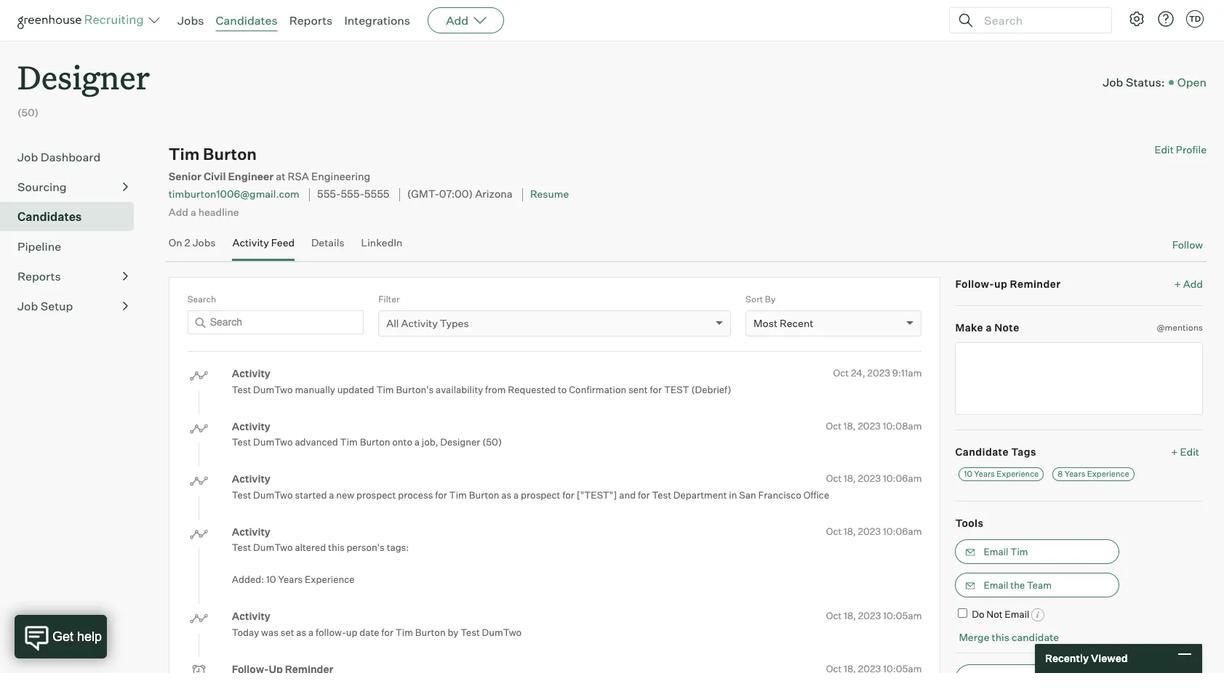 Task type: vqa. For each thing, say whether or not it's contained in the screenshot.
Ai
no



Task type: locate. For each thing, give the bounding box(es) containing it.
0 vertical spatial candidates link
[[216, 13, 278, 28]]

1 vertical spatial reports
[[17, 269, 61, 284]]

process
[[398, 489, 433, 501]]

0 horizontal spatial experience
[[305, 574, 355, 586]]

email for email the team
[[984, 580, 1009, 591]]

this
[[328, 542, 345, 554], [992, 632, 1010, 644]]

edit
[[1155, 143, 1174, 156], [1180, 446, 1200, 458]]

1 vertical spatial email
[[984, 580, 1009, 591]]

test for test dumtwo manually updated tim burton's availability from requested to confirmation sent for test (debrief)
[[232, 384, 251, 395]]

0 horizontal spatial candidates link
[[17, 208, 128, 226]]

years right 8
[[1065, 469, 1086, 480]]

oct up office
[[826, 473, 842, 485]]

burton up civil
[[203, 144, 257, 164]]

oct
[[833, 367, 849, 379], [826, 420, 842, 432], [826, 473, 842, 485], [826, 526, 842, 537], [826, 610, 842, 622]]

job
[[1103, 75, 1124, 89], [17, 150, 38, 165], [17, 299, 38, 314]]

dumtwo left altered on the left bottom of page
[[253, 542, 293, 554]]

most recent
[[754, 317, 814, 330]]

person's
[[347, 542, 385, 554]]

+ add link
[[1175, 277, 1203, 291]]

experience right 8
[[1087, 469, 1130, 480]]

1 vertical spatial reports link
[[17, 268, 128, 285]]

test
[[664, 384, 689, 395]]

Do Not Email checkbox
[[958, 609, 968, 618]]

1 horizontal spatial candidates link
[[216, 13, 278, 28]]

1 horizontal spatial (50)
[[482, 437, 502, 448]]

candidates link
[[216, 13, 278, 28], [17, 208, 128, 226]]

linkedin link
[[361, 237, 403, 258]]

dumtwo left the 'started'
[[253, 489, 293, 501]]

on 2 jobs
[[169, 237, 216, 249]]

@mentions link
[[1157, 321, 1203, 335]]

note
[[995, 322, 1020, 334]]

reports down pipeline
[[17, 269, 61, 284]]

1 vertical spatial job
[[17, 150, 38, 165]]

candidates inside the candidates 'link'
[[17, 210, 82, 224]]

on
[[169, 237, 182, 249]]

oct left 10:05am
[[826, 610, 842, 622]]

oct 18, 2023 10:06am down office
[[826, 526, 922, 537]]

civil
[[204, 170, 226, 183]]

tim up senior
[[169, 144, 200, 164]]

oct 18, 2023 10:08am
[[826, 420, 922, 432]]

senior
[[169, 170, 202, 183]]

francisco
[[759, 489, 802, 501]]

add for add
[[446, 13, 469, 28]]

experience inside 8 years experience 'link'
[[1087, 469, 1130, 480]]

0 horizontal spatial reports link
[[17, 268, 128, 285]]

merge this candidate
[[959, 632, 1059, 644]]

0 horizontal spatial edit
[[1155, 143, 1174, 156]]

up left reminder
[[995, 278, 1008, 290]]

2 horizontal spatial experience
[[1087, 469, 1130, 480]]

1 vertical spatial +
[[1172, 446, 1178, 458]]

up left date
[[346, 627, 358, 638]]

2 vertical spatial job
[[17, 299, 38, 314]]

oct 24, 2023 9:11am
[[833, 367, 922, 379]]

07:00)
[[439, 188, 473, 201]]

merge
[[959, 632, 990, 644]]

1 horizontal spatial add
[[446, 13, 469, 28]]

+ inside 'link'
[[1172, 446, 1178, 458]]

None text field
[[956, 342, 1203, 415]]

experience for 10 years experience
[[997, 469, 1039, 480]]

reports link left integrations link
[[289, 13, 333, 28]]

(50)
[[17, 106, 39, 119], [482, 437, 502, 448]]

10 years experience link
[[959, 468, 1044, 482]]

experience
[[997, 469, 1039, 480], [1087, 469, 1130, 480], [305, 574, 355, 586]]

1 horizontal spatial reports link
[[289, 13, 333, 28]]

years
[[974, 469, 995, 480], [1065, 469, 1086, 480], [278, 574, 303, 586]]

set
[[281, 627, 294, 638]]

2 oct 18, 2023 10:06am from the top
[[826, 526, 922, 537]]

2023 for for
[[858, 473, 881, 485]]

test for test dumtwo started a new prospect process for tim burton as a prospect for ["test"] and for test department in san francisco office
[[232, 489, 251, 501]]

0 horizontal spatial candidates
[[17, 210, 82, 224]]

1 vertical spatial 10:06am
[[883, 526, 922, 537]]

0 vertical spatial (50)
[[17, 106, 39, 119]]

job status:
[[1103, 75, 1165, 89]]

engineer
[[228, 170, 274, 183]]

1 vertical spatial candidates
[[17, 210, 82, 224]]

(gmt-
[[407, 188, 439, 201]]

10:06am down the 10:08am
[[883, 473, 922, 485]]

candidates link down sourcing 'link'
[[17, 208, 128, 226]]

was
[[261, 627, 279, 638]]

job left status:
[[1103, 75, 1124, 89]]

burton
[[203, 144, 257, 164], [360, 437, 390, 448], [469, 489, 499, 501], [415, 627, 446, 638]]

edit inside 'link'
[[1180, 446, 1200, 458]]

feed
[[271, 237, 295, 249]]

follow-
[[316, 627, 346, 638]]

0 vertical spatial oct 18, 2023 10:06am
[[826, 473, 922, 485]]

10:06am left tools
[[883, 526, 922, 537]]

0 horizontal spatial 10
[[266, 574, 276, 586]]

reports left integrations link
[[289, 13, 333, 28]]

tim up the
[[1011, 546, 1028, 558]]

email left the
[[984, 580, 1009, 591]]

tim right 'process'
[[449, 489, 467, 501]]

2 horizontal spatial add
[[1184, 278, 1203, 290]]

oct 18, 2023 10:06am down oct 18, 2023 10:08am
[[826, 473, 922, 485]]

555-
[[317, 188, 341, 201], [341, 188, 364, 201]]

2 prospect from the left
[[521, 489, 560, 501]]

manually
[[295, 384, 335, 395]]

sourcing link
[[17, 178, 128, 196]]

designer down the greenhouse recruiting image
[[17, 55, 150, 98]]

pipeline
[[17, 239, 61, 254]]

oct left 24,
[[833, 367, 849, 379]]

years inside 'link'
[[1065, 469, 1086, 480]]

details
[[311, 237, 345, 249]]

for right 'process'
[[435, 489, 447, 501]]

oct for test
[[833, 367, 849, 379]]

0 horizontal spatial reports
[[17, 269, 61, 284]]

activity
[[232, 237, 269, 249], [401, 317, 438, 330], [232, 367, 271, 380], [232, 420, 271, 433], [232, 473, 271, 485], [232, 526, 271, 538], [232, 610, 271, 623]]

0 vertical spatial candidates
[[216, 13, 278, 28]]

add inside popup button
[[446, 13, 469, 28]]

0 horizontal spatial up
[[346, 627, 358, 638]]

for
[[650, 384, 662, 395], [435, 489, 447, 501], [563, 489, 575, 501], [638, 489, 650, 501], [381, 627, 394, 638]]

department
[[674, 489, 727, 501]]

1 vertical spatial candidates link
[[17, 208, 128, 226]]

date
[[360, 627, 379, 638]]

18,
[[844, 420, 856, 432], [844, 473, 856, 485], [844, 526, 856, 537], [844, 610, 856, 622]]

configure image
[[1128, 10, 1146, 28]]

do not email
[[972, 609, 1030, 620]]

1 horizontal spatial up
[[995, 278, 1008, 290]]

10 down candidate
[[964, 469, 973, 480]]

candidates link right jobs link
[[216, 13, 278, 28]]

0 vertical spatial job
[[1103, 75, 1124, 89]]

job inside job dashboard link
[[17, 150, 38, 165]]

years for 10
[[974, 469, 995, 480]]

+
[[1175, 278, 1181, 290], [1172, 446, 1178, 458]]

this down "do not email"
[[992, 632, 1010, 644]]

candidate tags
[[956, 446, 1037, 458]]

reports link
[[289, 13, 333, 28], [17, 268, 128, 285]]

pipeline link
[[17, 238, 128, 256]]

open
[[1178, 75, 1207, 89]]

1 vertical spatial designer
[[440, 437, 480, 448]]

1 horizontal spatial as
[[502, 489, 512, 501]]

8
[[1058, 469, 1063, 480]]

job up sourcing
[[17, 150, 38, 165]]

job inside 'link'
[[17, 299, 38, 314]]

reports
[[289, 13, 333, 28], [17, 269, 61, 284]]

prospect
[[356, 489, 396, 501], [521, 489, 560, 501]]

tim
[[169, 144, 200, 164], [376, 384, 394, 395], [340, 437, 358, 448], [449, 489, 467, 501], [1011, 546, 1028, 558], [396, 627, 413, 638]]

1 horizontal spatial edit
[[1180, 446, 1200, 458]]

prospect left ["test"]
[[521, 489, 560, 501]]

2 10:06am from the top
[[883, 526, 922, 537]]

advanced
[[295, 437, 338, 448]]

email up email the team
[[984, 546, 1009, 558]]

dumtwo left manually
[[253, 384, 293, 395]]

0 vertical spatial reports link
[[289, 13, 333, 28]]

1 vertical spatial oct 18, 2023 10:06am
[[826, 526, 922, 537]]

dumtwo left advanced at bottom
[[253, 437, 293, 448]]

candidates
[[216, 13, 278, 28], [17, 210, 82, 224]]

jobs
[[178, 13, 204, 28], [193, 237, 216, 249]]

0 horizontal spatial prospect
[[356, 489, 396, 501]]

candidates right jobs link
[[216, 13, 278, 28]]

email right not
[[1005, 609, 1030, 620]]

designer
[[17, 55, 150, 98], [440, 437, 480, 448]]

candidates down sourcing
[[17, 210, 82, 224]]

job for job setup
[[17, 299, 38, 314]]

10 right added:
[[266, 574, 276, 586]]

1 horizontal spatial prospect
[[521, 489, 560, 501]]

(50) up the job dashboard
[[17, 106, 39, 119]]

2023 for test
[[868, 367, 891, 379]]

tim right updated
[[376, 384, 394, 395]]

as
[[502, 489, 512, 501], [296, 627, 306, 638]]

1 horizontal spatial this
[[992, 632, 1010, 644]]

experience down tags
[[997, 469, 1039, 480]]

experience down test dumtwo altered this person's tags:
[[305, 574, 355, 586]]

this right altered on the left bottom of page
[[328, 542, 345, 554]]

(debrief)
[[691, 384, 732, 395]]

1 horizontal spatial designer
[[440, 437, 480, 448]]

0 vertical spatial email
[[984, 546, 1009, 558]]

availability
[[436, 384, 483, 395]]

18, for test dumtwo advanced tim burton onto a job, designer (50)
[[844, 420, 856, 432]]

0 horizontal spatial add
[[169, 206, 188, 218]]

tim right advanced at bottom
[[340, 437, 358, 448]]

job left setup
[[17, 299, 38, 314]]

0 vertical spatial up
[[995, 278, 1008, 290]]

make a note
[[956, 322, 1020, 334]]

timburton1006@gmail.com link
[[169, 188, 300, 200]]

1 horizontal spatial experience
[[997, 469, 1039, 480]]

for left ["test"]
[[563, 489, 575, 501]]

prospect right new
[[356, 489, 396, 501]]

experience inside 10 years experience link
[[997, 469, 1039, 480]]

status:
[[1126, 75, 1165, 89]]

1 horizontal spatial years
[[974, 469, 995, 480]]

at
[[276, 170, 286, 183]]

dumtwo for manually
[[253, 384, 293, 395]]

years down altered on the left bottom of page
[[278, 574, 303, 586]]

1 vertical spatial up
[[346, 627, 358, 638]]

0 vertical spatial add
[[446, 13, 469, 28]]

1 vertical spatial 10
[[266, 574, 276, 586]]

0 vertical spatial this
[[328, 542, 345, 554]]

10
[[964, 469, 973, 480], [266, 574, 276, 586]]

email the team
[[984, 580, 1052, 591]]

years down candidate
[[974, 469, 995, 480]]

(50) down from
[[482, 437, 502, 448]]

designer right job, in the left of the page
[[440, 437, 480, 448]]

reports link up the job setup 'link'
[[17, 268, 128, 285]]

0 vertical spatial 10:06am
[[883, 473, 922, 485]]

0 horizontal spatial designer
[[17, 55, 150, 98]]

1 vertical spatial add
[[169, 206, 188, 218]]

rsa
[[288, 170, 309, 183]]

reminder
[[1010, 278, 1061, 290]]

0 horizontal spatial as
[[296, 627, 306, 638]]

1 horizontal spatial reports
[[289, 13, 333, 28]]

1 horizontal spatial 10
[[964, 469, 973, 480]]

search
[[187, 294, 216, 305]]

2 horizontal spatial years
[[1065, 469, 1086, 480]]

0 vertical spatial +
[[1175, 278, 1181, 290]]

add for add a headline
[[169, 206, 188, 218]]

1 vertical spatial edit
[[1180, 446, 1200, 458]]

8 years experience
[[1058, 469, 1130, 480]]

job,
[[422, 437, 438, 448]]



Task type: describe. For each thing, give the bounding box(es) containing it.
0 vertical spatial 10
[[964, 469, 973, 480]]

2 vertical spatial email
[[1005, 609, 1030, 620]]

added:
[[232, 574, 264, 586]]

the
[[1011, 580, 1025, 591]]

from
[[485, 384, 506, 395]]

started
[[295, 489, 327, 501]]

0 horizontal spatial (50)
[[17, 106, 39, 119]]

most recent option
[[754, 317, 814, 330]]

0 vertical spatial designer
[[17, 55, 150, 98]]

to
[[558, 384, 567, 395]]

integrations link
[[344, 13, 410, 28]]

2023 for dumtwo
[[858, 610, 881, 622]]

requested
[[508, 384, 556, 395]]

burton left by
[[415, 627, 446, 638]]

designer link
[[17, 41, 150, 101]]

2
[[184, 237, 190, 249]]

resume
[[530, 188, 569, 200]]

18, for test dumtwo started a new prospect process for tim burton as a prospect for ["test"] and for test department in san francisco office
[[844, 473, 856, 485]]

burton inside tim burton senior civil engineer at rsa engineering
[[203, 144, 257, 164]]

activity feed link
[[232, 237, 295, 258]]

recently viewed
[[1045, 653, 1128, 665]]

1 10:06am from the top
[[883, 473, 922, 485]]

greenhouse recruiting image
[[17, 12, 148, 29]]

tim right date
[[396, 627, 413, 638]]

on 2 jobs link
[[169, 237, 216, 258]]

for right sent at the right of page
[[650, 384, 662, 395]]

job setup link
[[17, 298, 128, 315]]

details link
[[311, 237, 345, 258]]

arizona
[[475, 188, 513, 201]]

+ edit link
[[1168, 442, 1203, 462]]

office
[[804, 489, 829, 501]]

test for test dumtwo advanced tim burton onto a job, designer (50)
[[232, 437, 251, 448]]

job for job status:
[[1103, 75, 1124, 89]]

job for job dashboard
[[17, 150, 38, 165]]

years for 8
[[1065, 469, 1086, 480]]

team
[[1027, 580, 1052, 591]]

oct down office
[[826, 526, 842, 537]]

+ for + add
[[1175, 278, 1181, 290]]

1 vertical spatial (50)
[[482, 437, 502, 448]]

add a headline
[[169, 206, 239, 218]]

(gmt-07:00) arizona
[[407, 188, 513, 201]]

dumtwo right by
[[482, 627, 522, 638]]

oct 18, 2023 10:05am
[[826, 610, 922, 622]]

follow-
[[956, 278, 995, 290]]

by
[[448, 627, 459, 638]]

test dumtwo started a new prospect process for tim burton as a prospect for ["test"] and for test department in san francisco office
[[232, 489, 829, 501]]

10:05am
[[883, 610, 922, 622]]

san
[[739, 489, 756, 501]]

+ edit
[[1172, 446, 1200, 458]]

sent
[[629, 384, 648, 395]]

engineering
[[311, 170, 371, 183]]

burton left onto at the left bottom of page
[[360, 437, 390, 448]]

all
[[386, 317, 399, 330]]

dumtwo for advanced
[[253, 437, 293, 448]]

tags:
[[387, 542, 409, 554]]

for right and
[[638, 489, 650, 501]]

added: 10 years experience
[[232, 574, 355, 586]]

0 horizontal spatial years
[[278, 574, 303, 586]]

profile
[[1176, 143, 1207, 156]]

burton right 'process'
[[469, 489, 499, 501]]

2 vertical spatial add
[[1184, 278, 1203, 290]]

linkedin
[[361, 237, 403, 249]]

today was set as a follow-up date for tim burton by test dumtwo
[[232, 627, 522, 638]]

make
[[956, 322, 984, 334]]

1 prospect from the left
[[356, 489, 396, 501]]

experience for 8 years experience
[[1087, 469, 1130, 480]]

@mentions
[[1157, 322, 1203, 333]]

for right date
[[381, 627, 394, 638]]

10:08am
[[883, 420, 922, 432]]

18, for today was set as a follow-up date for tim burton by test dumtwo
[[844, 610, 856, 622]]

oct for for
[[826, 473, 842, 485]]

0 vertical spatial reports
[[289, 13, 333, 28]]

Search text field
[[187, 311, 364, 335]]

1 horizontal spatial candidates
[[216, 13, 278, 28]]

1 555- from the left
[[317, 188, 341, 201]]

0 vertical spatial edit
[[1155, 143, 1174, 156]]

2 555- from the left
[[341, 188, 364, 201]]

filter
[[378, 294, 400, 305]]

burton's
[[396, 384, 434, 395]]

test dumtwo advanced tim burton onto a job, designer (50)
[[232, 437, 502, 448]]

1 oct 18, 2023 10:06am from the top
[[826, 473, 922, 485]]

Search text field
[[981, 10, 1099, 31]]

dumtwo for altered
[[253, 542, 293, 554]]

dashboard
[[41, 150, 101, 165]]

tools
[[956, 517, 984, 530]]

tags
[[1011, 446, 1037, 458]]

1 vertical spatial as
[[296, 627, 306, 638]]

integrations
[[344, 13, 410, 28]]

job setup
[[17, 299, 73, 314]]

follow link
[[1173, 238, 1203, 252]]

onto
[[392, 437, 413, 448]]

0 vertical spatial as
[[502, 489, 512, 501]]

+ for + edit
[[1172, 446, 1178, 458]]

test for test dumtwo altered this person's tags:
[[232, 542, 251, 554]]

edit profile link
[[1155, 143, 1207, 156]]

merge this candidate link
[[959, 632, 1059, 644]]

oct for dumtwo
[[826, 610, 842, 622]]

new
[[336, 489, 354, 501]]

altered
[[295, 542, 326, 554]]

sort
[[746, 294, 763, 305]]

1 vertical spatial this
[[992, 632, 1010, 644]]

follow-up reminder
[[956, 278, 1061, 290]]

most
[[754, 317, 778, 330]]

1 vertical spatial jobs
[[193, 237, 216, 249]]

types
[[440, 317, 469, 330]]

by
[[765, 294, 776, 305]]

dumtwo for started
[[253, 489, 293, 501]]

8 years experience link
[[1053, 468, 1135, 482]]

email tim
[[984, 546, 1028, 558]]

0 vertical spatial jobs
[[178, 13, 204, 28]]

email for email tim
[[984, 546, 1009, 558]]

td button
[[1184, 7, 1207, 31]]

5555
[[364, 188, 390, 201]]

0 horizontal spatial this
[[328, 542, 345, 554]]

oct down oct 24, 2023 9:11am
[[826, 420, 842, 432]]

test dumtwo manually updated tim burton's availability from requested to confirmation sent for test (debrief)
[[232, 384, 732, 395]]

not
[[987, 609, 1003, 620]]

tim inside button
[[1011, 546, 1028, 558]]

recently
[[1045, 653, 1089, 665]]

confirmation
[[569, 384, 627, 395]]

today
[[232, 627, 259, 638]]

tim inside tim burton senior civil engineer at rsa engineering
[[169, 144, 200, 164]]

10 years experience
[[964, 469, 1039, 480]]

candidate
[[1012, 632, 1059, 644]]

in
[[729, 489, 737, 501]]



